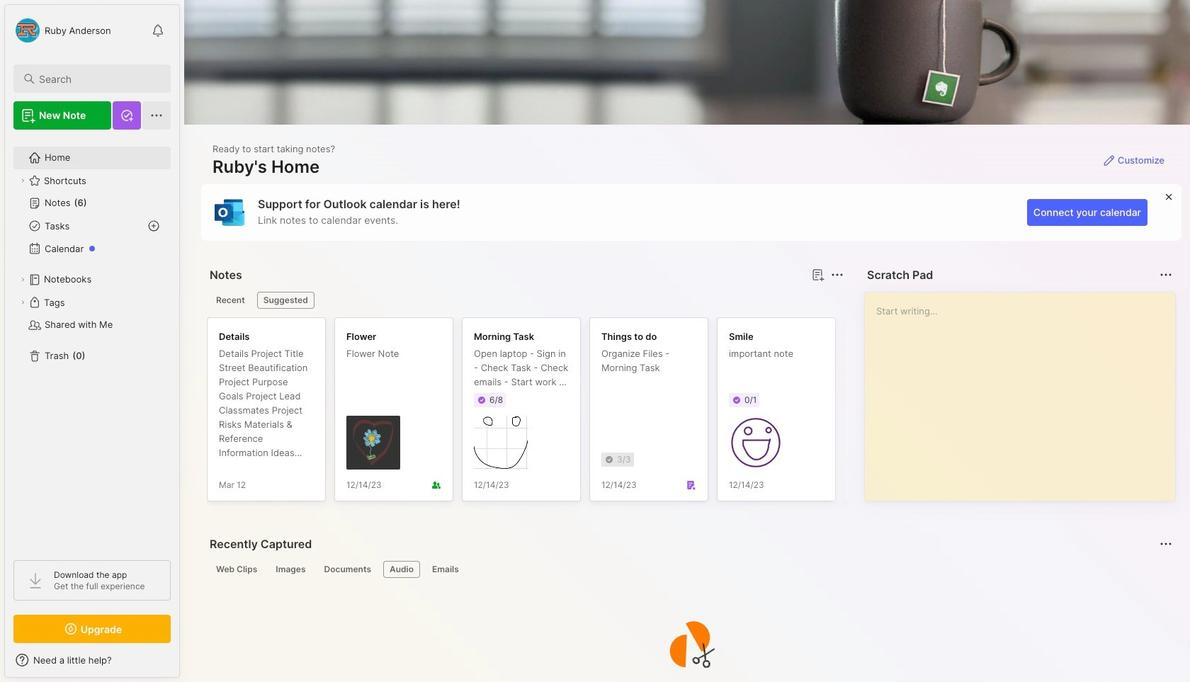 Task type: locate. For each thing, give the bounding box(es) containing it.
2 more actions image from the top
[[1158, 536, 1175, 553]]

tab
[[210, 292, 251, 309], [257, 292, 314, 309], [210, 561, 264, 578], [269, 561, 312, 578], [318, 561, 378, 578], [383, 561, 420, 578], [426, 561, 465, 578]]

1 tab list from the top
[[210, 292, 842, 309]]

1 vertical spatial more actions image
[[1158, 536, 1175, 553]]

0 horizontal spatial thumbnail image
[[346, 416, 400, 470]]

main element
[[0, 0, 184, 682]]

Start writing… text field
[[877, 293, 1175, 490]]

2 horizontal spatial thumbnail image
[[729, 416, 783, 470]]

thumbnail image
[[346, 416, 400, 470], [474, 416, 528, 470], [729, 416, 783, 470]]

3 thumbnail image from the left
[[729, 416, 783, 470]]

2 thumbnail image from the left
[[474, 416, 528, 470]]

more actions image
[[1158, 266, 1175, 283], [1158, 536, 1175, 553]]

More actions field
[[828, 265, 847, 285], [1156, 265, 1176, 285], [1156, 534, 1176, 554]]

1 vertical spatial tab list
[[210, 561, 1171, 578]]

None search field
[[39, 70, 158, 87]]

0 vertical spatial more actions image
[[1158, 266, 1175, 283]]

expand notebooks image
[[18, 276, 27, 284]]

Search text field
[[39, 72, 158, 86]]

WHAT'S NEW field
[[5, 649, 179, 672]]

expand tags image
[[18, 298, 27, 307]]

row group
[[207, 317, 1100, 510]]

1 horizontal spatial thumbnail image
[[474, 416, 528, 470]]

0 vertical spatial tab list
[[210, 292, 842, 309]]

tab list
[[210, 292, 842, 309], [210, 561, 1171, 578]]

tree
[[5, 138, 179, 548]]



Task type: describe. For each thing, give the bounding box(es) containing it.
2 tab list from the top
[[210, 561, 1171, 578]]

click to collapse image
[[179, 656, 190, 673]]

1 more actions image from the top
[[1158, 266, 1175, 283]]

more actions image
[[829, 266, 846, 283]]

Account field
[[13, 16, 111, 45]]

none search field inside the main element
[[39, 70, 158, 87]]

tree inside the main element
[[5, 138, 179, 548]]

1 thumbnail image from the left
[[346, 416, 400, 470]]



Task type: vqa. For each thing, say whether or not it's contained in the screenshot.
top (
no



